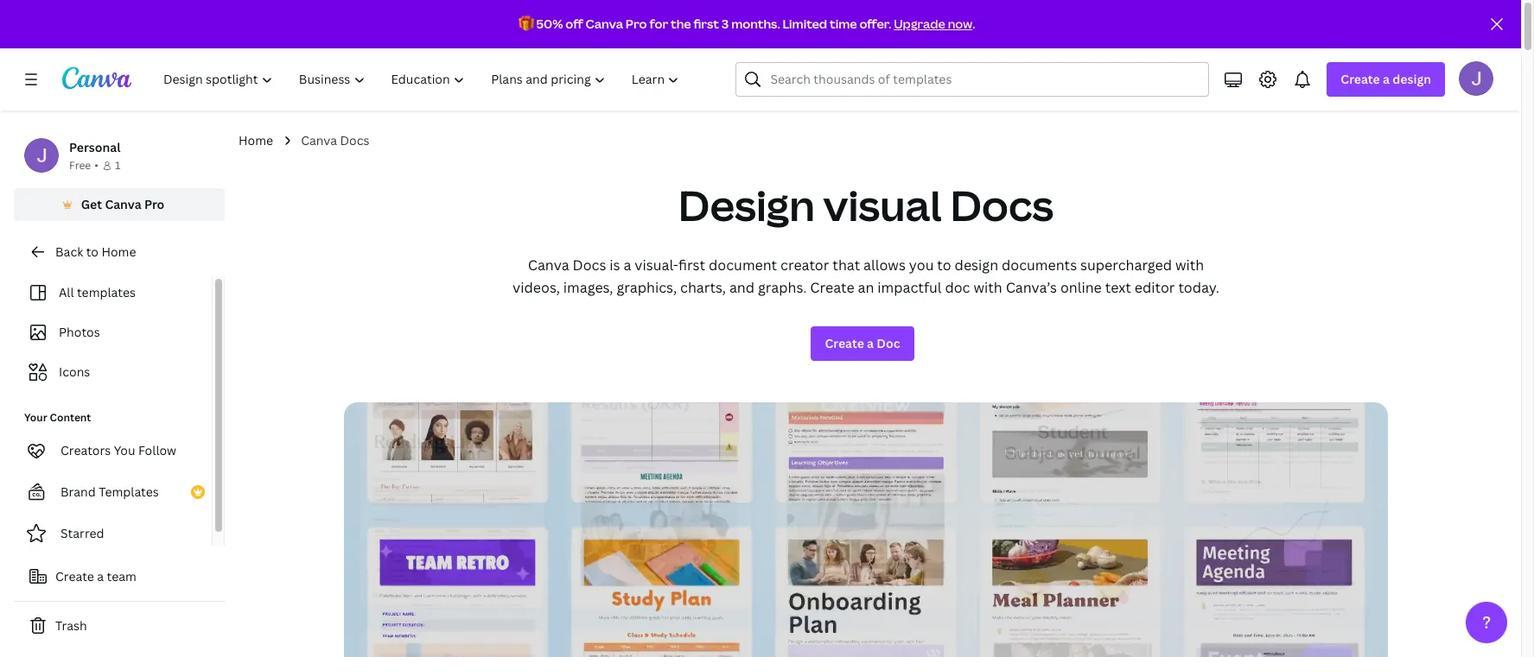 Task type: vqa. For each thing, say whether or not it's contained in the screenshot.
Back to Home link
yes



Task type: describe. For each thing, give the bounding box(es) containing it.
0 vertical spatial with
[[1176, 256, 1204, 275]]

creators
[[61, 443, 111, 459]]

brand templates link
[[14, 475, 212, 510]]

free •
[[69, 158, 98, 173]]

offer.
[[860, 16, 892, 32]]

1 horizontal spatial pro
[[626, 16, 647, 32]]

1
[[115, 158, 120, 173]]

get canva pro button
[[14, 188, 225, 221]]

that
[[833, 256, 860, 275]]

doc
[[945, 278, 970, 297]]

your
[[24, 411, 47, 425]]

🎁 50% off canva pro for the first 3 months. limited time offer. upgrade now .
[[518, 16, 975, 32]]

50%
[[536, 16, 563, 32]]

videos,
[[513, 278, 560, 297]]

icons link
[[24, 356, 201, 389]]

all templates link
[[24, 277, 201, 309]]

.
[[973, 16, 975, 32]]

design
[[678, 177, 815, 233]]

months.
[[731, 16, 780, 32]]

impactful
[[878, 278, 942, 297]]

icons
[[59, 364, 90, 380]]

all templates
[[59, 284, 136, 301]]

0 horizontal spatial home
[[101, 244, 136, 260]]

photos link
[[24, 316, 201, 349]]

brand
[[61, 484, 96, 501]]

docs for canva docs
[[340, 132, 369, 149]]

a for create a team
[[97, 569, 104, 585]]

back to home link
[[14, 235, 225, 270]]

today.
[[1179, 278, 1220, 297]]

trash
[[55, 618, 87, 635]]

images,
[[563, 278, 613, 297]]

get
[[81, 196, 102, 213]]

create a design
[[1341, 71, 1432, 87]]

for
[[650, 16, 668, 32]]

a for create a doc
[[867, 335, 874, 352]]

•
[[94, 158, 98, 173]]

1 horizontal spatial home
[[239, 132, 273, 149]]

time
[[830, 16, 857, 32]]

visual
[[824, 177, 942, 233]]

graphs.
[[758, 278, 807, 297]]

creator
[[781, 256, 829, 275]]

top level navigation element
[[152, 62, 695, 97]]

limited
[[783, 16, 827, 32]]

canva inside button
[[105, 196, 141, 213]]

canva right home link
[[301, 132, 337, 149]]

1 vertical spatial with
[[974, 278, 1003, 297]]

design inside canva docs is a visual-first document creator that allows you to design documents supercharged with videos, images, graphics, charts, and graphs. create an impactful doc with canva's online text editor today.
[[955, 256, 999, 275]]

jacob simon image
[[1459, 61, 1494, 96]]

photos
[[59, 324, 100, 341]]

the
[[671, 16, 691, 32]]

an
[[858, 278, 874, 297]]

3
[[722, 16, 729, 32]]

1 vertical spatial docs
[[950, 177, 1054, 233]]

all
[[59, 284, 74, 301]]

you
[[114, 443, 135, 459]]

brand templates
[[61, 484, 159, 501]]

charts,
[[680, 278, 726, 297]]

upgrade now button
[[894, 16, 973, 32]]

templates
[[77, 284, 136, 301]]

trash link
[[14, 609, 225, 644]]

you
[[909, 256, 934, 275]]



Task type: locate. For each thing, give the bounding box(es) containing it.
visual-
[[635, 256, 679, 275]]

graphics,
[[617, 278, 677, 297]]

team
[[107, 569, 136, 585]]

0 horizontal spatial pro
[[144, 196, 165, 213]]

2 vertical spatial docs
[[573, 256, 606, 275]]

0 vertical spatial docs
[[340, 132, 369, 149]]

canva inside canva docs is a visual-first document creator that allows you to design documents supercharged with videos, images, graphics, charts, and graphs. create an impactful doc with canva's online text editor today.
[[528, 256, 569, 275]]

a inside create a doc link
[[867, 335, 874, 352]]

create a doc
[[825, 335, 900, 352]]

get canva pro
[[81, 196, 165, 213]]

pro left for in the top of the page
[[626, 16, 647, 32]]

canva up videos,
[[528, 256, 569, 275]]

home up all templates link
[[101, 244, 136, 260]]

off
[[566, 16, 583, 32]]

design left jacob simon image
[[1393, 71, 1432, 87]]

back to home
[[55, 244, 136, 260]]

doc
[[877, 335, 900, 352]]

create inside canva docs is a visual-first document creator that allows you to design documents supercharged with videos, images, graphics, charts, and graphs. create an impactful doc with canva's online text editor today.
[[810, 278, 855, 297]]

0 vertical spatial pro
[[626, 16, 647, 32]]

back
[[55, 244, 83, 260]]

content
[[50, 411, 91, 425]]

your content
[[24, 411, 91, 425]]

design visual docs
[[678, 177, 1054, 233]]

1 vertical spatial home
[[101, 244, 136, 260]]

first left 3
[[694, 16, 719, 32]]

a inside canva docs is a visual-first document creator that allows you to design documents supercharged with videos, images, graphics, charts, and graphs. create an impactful doc with canva's online text editor today.
[[624, 256, 631, 275]]

1 horizontal spatial to
[[937, 256, 952, 275]]

and
[[730, 278, 755, 297]]

docs inside canva docs is a visual-first document creator that allows you to design documents supercharged with videos, images, graphics, charts, and graphs. create an impactful doc with canva's online text editor today.
[[573, 256, 606, 275]]

with
[[1176, 256, 1204, 275], [974, 278, 1003, 297]]

allows
[[864, 256, 906, 275]]

personal
[[69, 139, 121, 156]]

document
[[709, 256, 777, 275]]

0 vertical spatial home
[[239, 132, 273, 149]]

pro inside button
[[144, 196, 165, 213]]

design up 'doc'
[[955, 256, 999, 275]]

0 vertical spatial first
[[694, 16, 719, 32]]

starred
[[61, 526, 104, 542]]

to right back
[[86, 244, 99, 260]]

Search search field
[[771, 63, 1198, 96]]

1 horizontal spatial docs
[[573, 256, 606, 275]]

now
[[948, 16, 973, 32]]

1 vertical spatial design
[[955, 256, 999, 275]]

canva docs is a visual-first document creator that allows you to design documents supercharged with videos, images, graphics, charts, and graphs. create an impactful doc with canva's online text editor today.
[[513, 256, 1220, 297]]

a
[[1383, 71, 1390, 87], [624, 256, 631, 275], [867, 335, 874, 352], [97, 569, 104, 585]]

0 vertical spatial design
[[1393, 71, 1432, 87]]

follow
[[138, 443, 176, 459]]

free
[[69, 158, 91, 173]]

first up charts,
[[679, 256, 706, 275]]

home link
[[239, 131, 273, 150]]

1 vertical spatial pro
[[144, 196, 165, 213]]

docs for canva docs is a visual-first document creator that allows you to design documents supercharged with videos, images, graphics, charts, and graphs. create an impactful doc with canva's online text editor today.
[[573, 256, 606, 275]]

0 horizontal spatial with
[[974, 278, 1003, 297]]

to
[[86, 244, 99, 260], [937, 256, 952, 275]]

0 horizontal spatial design
[[955, 256, 999, 275]]

pro
[[626, 16, 647, 32], [144, 196, 165, 213]]

create for create a team
[[55, 569, 94, 585]]

create inside dropdown button
[[1341, 71, 1380, 87]]

to inside canva docs is a visual-first document creator that allows you to design documents supercharged with videos, images, graphics, charts, and graphs. create an impactful doc with canva's online text editor today.
[[937, 256, 952, 275]]

with up today.
[[1176, 256, 1204, 275]]

canva's
[[1006, 278, 1057, 297]]

docs
[[340, 132, 369, 149], [950, 177, 1054, 233], [573, 256, 606, 275]]

supercharged
[[1081, 256, 1172, 275]]

canva right the get
[[105, 196, 141, 213]]

create a team
[[55, 569, 136, 585]]

upgrade
[[894, 16, 946, 32]]

text
[[1105, 278, 1131, 297]]

a for create a design
[[1383, 71, 1390, 87]]

templates
[[99, 484, 159, 501]]

create inside button
[[55, 569, 94, 585]]

canva right off
[[586, 16, 623, 32]]

create a design button
[[1327, 62, 1445, 97]]

1 horizontal spatial with
[[1176, 256, 1204, 275]]

is
[[610, 256, 620, 275]]

create a doc link
[[811, 327, 914, 361]]

first inside canva docs is a visual-first document creator that allows you to design documents supercharged with videos, images, graphics, charts, and graphs. create an impactful doc with canva's online text editor today.
[[679, 256, 706, 275]]

creators you follow link
[[14, 434, 212, 469]]

creators you follow
[[61, 443, 176, 459]]

1 vertical spatial first
[[679, 256, 706, 275]]

create for create a design
[[1341, 71, 1380, 87]]

canva docs
[[301, 132, 369, 149]]

starred link
[[14, 517, 212, 552]]

create
[[1341, 71, 1380, 87], [810, 278, 855, 297], [825, 335, 864, 352], [55, 569, 94, 585]]

home left canva docs
[[239, 132, 273, 149]]

0 horizontal spatial to
[[86, 244, 99, 260]]

None search field
[[736, 62, 1210, 97]]

2 horizontal spatial docs
[[950, 177, 1054, 233]]

create for create a doc
[[825, 335, 864, 352]]

design
[[1393, 71, 1432, 87], [955, 256, 999, 275]]

design inside dropdown button
[[1393, 71, 1432, 87]]

a inside create a design dropdown button
[[1383, 71, 1390, 87]]

create a team button
[[14, 560, 225, 595]]

canva
[[586, 16, 623, 32], [301, 132, 337, 149], [105, 196, 141, 213], [528, 256, 569, 275]]

documents
[[1002, 256, 1077, 275]]

editor
[[1135, 278, 1175, 297]]

1 horizontal spatial design
[[1393, 71, 1432, 87]]

online
[[1061, 278, 1102, 297]]

a inside create a team button
[[97, 569, 104, 585]]

pro up 'back to home' link
[[144, 196, 165, 213]]

with right 'doc'
[[974, 278, 1003, 297]]

home
[[239, 132, 273, 149], [101, 244, 136, 260]]

🎁
[[518, 16, 534, 32]]

to right you
[[937, 256, 952, 275]]

first
[[694, 16, 719, 32], [679, 256, 706, 275]]

0 horizontal spatial docs
[[340, 132, 369, 149]]



